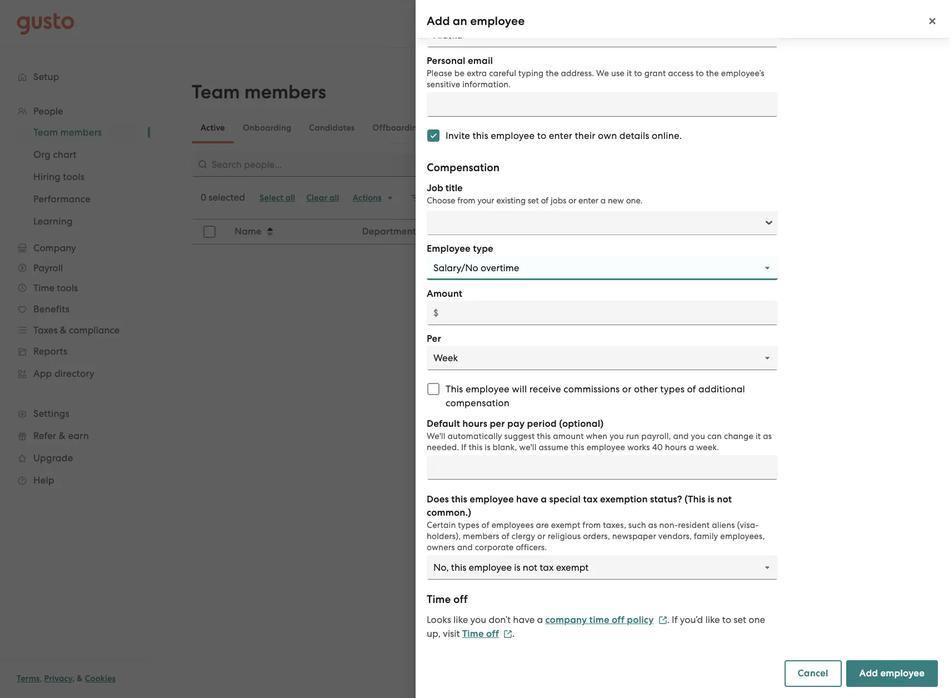 Task type: describe. For each thing, give the bounding box(es) containing it.
status?
[[651, 494, 683, 506]]

online.
[[652, 130, 682, 141]]

this down period
[[537, 432, 551, 442]]

add for add employee
[[860, 668, 879, 680]]

dismissed
[[440, 123, 479, 133]]

team members tab list
[[192, 112, 909, 143]]

and inside default hours per pay period (optional) we'll automatically suggest this amount when you run payroll, and you can change it as needed. if this is blank, we'll assume this employee works 40 hours a week.
[[674, 432, 689, 442]]

corporate
[[475, 543, 514, 553]]

0
[[201, 192, 206, 203]]

found
[[577, 346, 603, 357]]

not
[[718, 494, 733, 506]]

2 horizontal spatial you
[[691, 432, 706, 442]]

religious
[[548, 532, 581, 542]]

add for add an employee
[[427, 14, 450, 28]]

of up corporate
[[482, 521, 490, 531]]

change
[[725, 432, 754, 442]]

this right invite
[[473, 130, 489, 141]]

opens in a new tab image
[[504, 630, 513, 639]]

from inside the job title choose from your existing set of jobs or enter a new one.
[[458, 196, 476, 206]]

title
[[446, 182, 463, 194]]

a inside does this employee have a special tax exemption status? (this is not common.) certain types of employees are exempt from taxes, such as non-resident aliens (visa- holders), members of clergy or religious orders, newspaper vendors, family employees, owners and corporate officers.
[[541, 494, 547, 506]]

owners
[[427, 543, 455, 553]]

employment
[[670, 226, 726, 237]]

employee inside button
[[881, 668, 925, 680]]

or inside does this employee have a special tax exemption status? (this is not common.) certain types of employees are exempt from taxes, such as non-resident aliens (visa- holders), members of clergy or religious orders, newspaper vendors, family employees, owners and corporate officers.
[[538, 532, 546, 542]]

0 horizontal spatial you
[[471, 614, 487, 626]]

be
[[455, 68, 465, 78]]

Search people... field
[[192, 152, 459, 177]]

Amount field
[[427, 301, 779, 325]]

0 vertical spatial enter
[[549, 130, 573, 141]]

compensation
[[427, 161, 500, 174]]

one.
[[627, 196, 643, 206]]

does this employee have a special tax exemption status? (this is not common.) certain types of employees are exempt from taxes, such as non-resident aliens (visa- holders), members of clergy or religious orders, newspaper vendors, family employees, owners and corporate officers.
[[427, 494, 765, 553]]

department button
[[356, 220, 545, 244]]

0 vertical spatial off
[[454, 593, 468, 606]]

1 like from the left
[[454, 614, 468, 626]]

don't
[[489, 614, 511, 626]]

. if you'd like to set one up, visit
[[427, 614, 766, 640]]

have inside does this employee have a special tax exemption status? (this is not common.) certain types of employees are exempt from taxes, such as non-resident aliens (visa- holders), members of clergy or religious orders, newspaper vendors, family employees, owners and corporate officers.
[[517, 494, 539, 506]]

it inside personal email please be extra careful typing the address. we use it to grant access to the employee's sensitive information.
[[627, 68, 632, 78]]

up,
[[427, 628, 441, 640]]

team
[[192, 81, 240, 103]]

to left the their
[[538, 130, 547, 141]]

1 vertical spatial off
[[612, 614, 625, 626]]

amount
[[427, 288, 463, 300]]

time off link
[[463, 628, 513, 640]]

of inside the job title choose from your existing set of jobs or enter a new one.
[[541, 196, 549, 206]]

information.
[[463, 80, 511, 90]]

it inside default hours per pay period (optional) we'll automatically suggest this amount when you run payroll, and you can change it as needed. if this is blank, we'll assume this employee works 40 hours a week.
[[756, 432, 761, 442]]

assume
[[539, 443, 569, 453]]

use
[[612, 68, 625, 78]]

no people found
[[529, 346, 603, 357]]

of inside this employee will receive commissions or other types of additional compensation
[[688, 384, 697, 395]]

week.
[[697, 443, 720, 453]]

default
[[427, 418, 461, 430]]

. for .
[[513, 628, 515, 640]]

employee inside default hours per pay period (optional) we'll automatically suggest this amount when you run payroll, and you can change it as needed. if this is blank, we'll assume this employee works 40 hours a week.
[[587, 443, 626, 453]]

works
[[628, 443, 651, 453]]

Personal email field
[[427, 92, 779, 117]]

visit
[[443, 628, 460, 640]]

non-
[[660, 521, 679, 531]]

this employee will receive commissions or other types of additional compensation
[[446, 384, 746, 409]]

candidates
[[309, 123, 355, 133]]

per
[[427, 333, 442, 345]]

active
[[201, 123, 225, 133]]

0 horizontal spatial members
[[245, 81, 326, 103]]

personal
[[427, 55, 466, 67]]

invite this employee to enter their own details online.
[[446, 130, 682, 141]]

holders),
[[427, 532, 461, 542]]

Invite this employee to enter their own details online. checkbox
[[422, 123, 446, 148]]

aliens
[[712, 521, 736, 531]]

add an employee
[[427, 14, 525, 28]]

select
[[260, 193, 284, 203]]

as inside default hours per pay period (optional) we'll automatically suggest this amount when you run payroll, and you can change it as needed. if this is blank, we'll assume this employee works 40 hours a week.
[[764, 432, 773, 442]]

new
[[608, 196, 625, 206]]

1 vertical spatial time
[[463, 628, 484, 640]]

to right access
[[696, 68, 705, 78]]

other
[[634, 384, 658, 395]]

department
[[362, 226, 416, 237]]

employee type
[[427, 243, 494, 255]]

a inside default hours per pay period (optional) we'll automatically suggest this amount when you run payroll, and you can change it as needed. if this is blank, we'll assume this employee works 40 hours a week.
[[689, 443, 695, 453]]

a left company
[[537, 614, 543, 626]]

own
[[598, 130, 618, 141]]

address.
[[561, 68, 595, 78]]

home image
[[17, 13, 75, 35]]

vendors,
[[659, 532, 692, 542]]

please
[[427, 68, 453, 78]]

such
[[629, 521, 647, 531]]

we
[[597, 68, 610, 78]]

this down "automatically"
[[469, 443, 483, 453]]

0 selected
[[201, 192, 245, 203]]

if inside default hours per pay period (optional) we'll automatically suggest this amount when you run payroll, and you can change it as needed. if this is blank, we'll assume this employee works 40 hours a week.
[[462, 443, 467, 453]]

account menu element
[[735, 0, 933, 47]]

name
[[235, 226, 262, 237]]

this inside does this employee have a special tax exemption status? (this is not common.) certain types of employees are exempt from taxes, such as non-resident aliens (visa- holders), members of clergy or religious orders, newspaper vendors, family employees, owners and corporate officers.
[[452, 494, 468, 506]]

dismissed button
[[432, 115, 488, 141]]

extra
[[467, 68, 487, 78]]

types inside this employee will receive commissions or other types of additional compensation
[[661, 384, 685, 395]]

typing
[[519, 68, 544, 78]]

terms , privacy , & cookies
[[17, 674, 116, 684]]

receive
[[530, 384, 562, 395]]

looks like you don't have a
[[427, 614, 543, 626]]

enter inside the job title choose from your existing set of jobs or enter a new one.
[[579, 196, 599, 206]]

employees
[[492, 521, 534, 531]]

2 the from the left
[[707, 68, 720, 78]]

1 vertical spatial have
[[513, 614, 535, 626]]

as inside does this employee have a special tax exemption status? (this is not common.) certain types of employees are exempt from taxes, such as non-resident aliens (visa- holders), members of clergy or religious orders, newspaper vendors, family employees, owners and corporate officers.
[[649, 521, 658, 531]]

details
[[620, 130, 650, 141]]

is inside does this employee have a special tax exemption status? (this is not common.) certain types of employees are exempt from taxes, such as non-resident aliens (visa- holders), members of clergy or religious orders, newspaper vendors, family employees, owners and corporate officers.
[[708, 494, 715, 506]]

jobs
[[551, 196, 567, 206]]



Task type: vqa. For each thing, say whether or not it's contained in the screenshot.
'If you have an accountant or bookkeeper, you can add them to your Gusto account. They'll be able to access key info, set up your accounting integration, and help you run payroll.'
no



Task type: locate. For each thing, give the bounding box(es) containing it.
tax
[[584, 494, 598, 506]]

0 vertical spatial if
[[462, 443, 467, 453]]

0 vertical spatial from
[[458, 196, 476, 206]]

all for select all
[[286, 193, 296, 203]]

0 vertical spatial as
[[764, 432, 773, 442]]

invite
[[446, 130, 471, 141]]

have up employees
[[517, 494, 539, 506]]

types down common.)
[[458, 521, 480, 531]]

off left opens in a new tab icon
[[487, 628, 499, 640]]

0 horizontal spatial .
[[513, 628, 515, 640]]

cancel button
[[785, 661, 842, 687]]

type for employee type
[[473, 243, 494, 255]]

all right select
[[286, 193, 296, 203]]

1 the from the left
[[546, 68, 559, 78]]

email
[[468, 55, 493, 67]]

1 vertical spatial and
[[457, 543, 473, 553]]

all inside button
[[330, 193, 340, 203]]

is left not
[[708, 494, 715, 506]]

,
[[40, 674, 42, 684], [72, 674, 75, 684]]

0 horizontal spatial as
[[649, 521, 658, 531]]

1 vertical spatial as
[[649, 521, 658, 531]]

if inside . if you'd like to set one up, visit
[[672, 614, 678, 626]]

grant
[[645, 68, 666, 78]]

from
[[458, 196, 476, 206], [583, 521, 601, 531]]

all for clear all
[[330, 193, 340, 203]]

onboarding button
[[234, 115, 300, 141]]

0 horizontal spatial like
[[454, 614, 468, 626]]

like right you'd
[[706, 614, 721, 626]]

set right existing
[[528, 196, 539, 206]]

have
[[517, 494, 539, 506], [513, 614, 535, 626]]

0 horizontal spatial ,
[[40, 674, 42, 684]]

1 horizontal spatial and
[[674, 432, 689, 442]]

terms
[[17, 674, 40, 684]]

or right jobs
[[569, 196, 577, 206]]

type inside add a team member drawer "dialog"
[[473, 243, 494, 255]]

1 vertical spatial if
[[672, 614, 678, 626]]

to left "grant"
[[635, 68, 643, 78]]

0 horizontal spatial add
[[427, 14, 450, 28]]

period
[[528, 418, 557, 430]]

type inside employment type button
[[728, 226, 748, 237]]

1 vertical spatial type
[[473, 243, 494, 255]]

1 horizontal spatial hours
[[665, 443, 687, 453]]

you left run
[[610, 432, 624, 442]]

employees,
[[721, 532, 765, 542]]

resident
[[679, 521, 710, 531]]

pay
[[508, 418, 525, 430]]

0 vertical spatial type
[[728, 226, 748, 237]]

it
[[627, 68, 632, 78], [756, 432, 761, 442]]

default hours per pay period (optional) we'll automatically suggest this amount when you run payroll, and you can change it as needed. if this is blank, we'll assume this employee works 40 hours a week.
[[427, 418, 773, 453]]

or
[[569, 196, 577, 206], [623, 384, 632, 395], [538, 532, 546, 542]]

time down the 'looks like you don't have a'
[[463, 628, 484, 640]]

you up "week." in the bottom of the page
[[691, 432, 706, 442]]

members up corporate
[[463, 532, 500, 542]]

. left you'd
[[668, 614, 670, 626]]

sensitive
[[427, 80, 461, 90]]

job
[[427, 182, 444, 194]]

1 vertical spatial is
[[708, 494, 715, 506]]

1 vertical spatial time off
[[463, 628, 499, 640]]

members inside does this employee have a special tax exemption status? (this is not common.) certain types of employees are exempt from taxes, such as non-resident aliens (visa- holders), members of clergy or religious orders, newspaper vendors, family employees, owners and corporate officers.
[[463, 532, 500, 542]]

1 horizontal spatial the
[[707, 68, 720, 78]]

1 vertical spatial .
[[513, 628, 515, 640]]

Select all rows on this page checkbox
[[197, 220, 222, 244]]

type for employment type
[[728, 226, 748, 237]]

of left additional
[[688, 384, 697, 395]]

is inside default hours per pay period (optional) we'll automatically suggest this amount when you run payroll, and you can change it as needed. if this is blank, we'll assume this employee works 40 hours a week.
[[485, 443, 491, 453]]

to inside . if you'd like to set one up, visit
[[723, 614, 732, 626]]

time off down the 'looks like you don't have a'
[[463, 628, 499, 640]]

add employee
[[860, 668, 925, 680]]

0 horizontal spatial set
[[528, 196, 539, 206]]

1 all from the left
[[286, 193, 296, 203]]

1 horizontal spatial members
[[463, 532, 500, 542]]

. inside . if you'd like to set one up, visit
[[668, 614, 670, 626]]

1 horizontal spatial if
[[672, 614, 678, 626]]

their
[[575, 130, 596, 141]]

and inside does this employee have a special tax exemption status? (this is not common.) certain types of employees are exempt from taxes, such as non-resident aliens (visa- holders), members of clergy or religious orders, newspaper vendors, family employees, owners and corporate officers.
[[457, 543, 473, 553]]

1 vertical spatial from
[[583, 521, 601, 531]]

1 horizontal spatial is
[[708, 494, 715, 506]]

we'll
[[520, 443, 537, 453]]

cookies
[[85, 674, 116, 684]]

common.)
[[427, 507, 472, 519]]

employment type
[[670, 226, 748, 237]]

or inside the job title choose from your existing set of jobs or enter a new one.
[[569, 196, 577, 206]]

0 horizontal spatial if
[[462, 443, 467, 453]]

0 horizontal spatial and
[[457, 543, 473, 553]]

1 horizontal spatial off
[[487, 628, 499, 640]]

cookies button
[[85, 672, 116, 686]]

2 vertical spatial off
[[487, 628, 499, 640]]

0 horizontal spatial type
[[473, 243, 494, 255]]

clear all button
[[301, 189, 345, 207]]

or left other
[[623, 384, 632, 395]]

0 vertical spatial or
[[569, 196, 577, 206]]

all inside button
[[286, 193, 296, 203]]

the right typing at the right of the page
[[546, 68, 559, 78]]

off right time on the right bottom of the page
[[612, 614, 625, 626]]

as right change
[[764, 432, 773, 442]]

1 horizontal spatial it
[[756, 432, 761, 442]]

it right use
[[627, 68, 632, 78]]

onboarding
[[243, 123, 292, 133]]

or inside this employee will receive commissions or other types of additional compensation
[[623, 384, 632, 395]]

all right clear
[[330, 193, 340, 203]]

0 vertical spatial time off
[[427, 593, 468, 606]]

0 horizontal spatial time
[[427, 593, 451, 606]]

people
[[544, 346, 575, 357]]

as right such
[[649, 521, 658, 531]]

additional
[[699, 384, 746, 395]]

0 horizontal spatial off
[[454, 593, 468, 606]]

0 selected status
[[201, 192, 245, 203]]

1 horizontal spatial as
[[764, 432, 773, 442]]

a left special
[[541, 494, 547, 506]]

and down 'holders),'
[[457, 543, 473, 553]]

1 horizontal spatial all
[[330, 193, 340, 203]]

a left new
[[601, 196, 606, 206]]

family
[[695, 532, 719, 542]]

, left &
[[72, 674, 75, 684]]

if down "automatically"
[[462, 443, 467, 453]]

enter left the their
[[549, 130, 573, 141]]

0 vertical spatial types
[[661, 384, 685, 395]]

1 vertical spatial enter
[[579, 196, 599, 206]]

set left one
[[734, 614, 747, 626]]

it right change
[[756, 432, 761, 442]]

choose
[[427, 196, 456, 206]]

like up visit on the left of page
[[454, 614, 468, 626]]

2 all from the left
[[330, 193, 340, 203]]

is down "automatically"
[[485, 443, 491, 453]]

policy
[[627, 614, 654, 626]]

0 vertical spatial members
[[245, 81, 326, 103]]

privacy
[[44, 674, 72, 684]]

a left "week." in the bottom of the page
[[689, 443, 695, 453]]

new notifications image
[[411, 192, 422, 204], [411, 192, 422, 204]]

terms link
[[17, 674, 40, 684]]

personal email please be extra careful typing the address. we use it to grant access to the employee's sensitive information.
[[427, 55, 765, 90]]

set inside the job title choose from your existing set of jobs or enter a new one.
[[528, 196, 539, 206]]

looks
[[427, 614, 452, 626]]

from inside does this employee have a special tax exemption status? (this is not common.) certain types of employees are exempt from taxes, such as non-resident aliens (visa- holders), members of clergy or religious orders, newspaper vendors, family employees, owners and corporate officers.
[[583, 521, 601, 531]]

you up time off link
[[471, 614, 487, 626]]

company time off policy link
[[546, 614, 668, 626]]

1 horizontal spatial from
[[583, 521, 601, 531]]

0 vertical spatial is
[[485, 443, 491, 453]]

1 , from the left
[[40, 674, 42, 684]]

and
[[674, 432, 689, 442], [457, 543, 473, 553]]

add employee button
[[847, 661, 939, 687]]

1 horizontal spatial enter
[[579, 196, 599, 206]]

2 horizontal spatial or
[[623, 384, 632, 395]]

employee's
[[722, 68, 765, 78]]

of
[[541, 196, 549, 206], [688, 384, 697, 395], [482, 521, 490, 531], [502, 532, 510, 542]]

employee inside does this employee have a special tax exemption status? (this is not common.) certain types of employees are exempt from taxes, such as non-resident aliens (visa- holders), members of clergy or religious orders, newspaper vendors, family employees, owners and corporate officers.
[[470, 494, 514, 506]]

opens in a new tab image
[[659, 616, 668, 625]]

1 horizontal spatial you
[[610, 432, 624, 442]]

this
[[446, 384, 464, 395]]

2 like from the left
[[706, 614, 721, 626]]

0 horizontal spatial enter
[[549, 130, 573, 141]]

1 vertical spatial it
[[756, 432, 761, 442]]

1 vertical spatial hours
[[665, 443, 687, 453]]

0 vertical spatial have
[[517, 494, 539, 506]]

or down are
[[538, 532, 546, 542]]

0 horizontal spatial the
[[546, 68, 559, 78]]

1 horizontal spatial time
[[463, 628, 484, 640]]

1 horizontal spatial type
[[728, 226, 748, 237]]

cancel
[[798, 668, 829, 680]]

to left one
[[723, 614, 732, 626]]

offboarding button
[[364, 115, 432, 141]]

you'd
[[681, 614, 704, 626]]

select all button
[[254, 189, 301, 207]]

(visa-
[[738, 521, 760, 531]]

time up looks
[[427, 593, 451, 606]]

hours up "automatically"
[[463, 418, 488, 430]]

clergy
[[512, 532, 536, 542]]

0 vertical spatial time
[[427, 593, 451, 606]]

from down the title
[[458, 196, 476, 206]]

type right the employee at the left of the page
[[473, 243, 494, 255]]

(optional)
[[560, 418, 604, 430]]

an
[[453, 14, 468, 28]]

1 vertical spatial set
[[734, 614, 747, 626]]

set inside . if you'd like to set one up, visit
[[734, 614, 747, 626]]

type
[[728, 226, 748, 237], [473, 243, 494, 255]]

blank,
[[493, 443, 517, 453]]

. for . if you'd like to set one up, visit
[[668, 614, 670, 626]]

0 vertical spatial add
[[427, 14, 450, 28]]

automatically
[[448, 432, 503, 442]]

your
[[478, 196, 495, 206]]

add a team member drawer dialog
[[416, 0, 950, 698]]

0 vertical spatial .
[[668, 614, 670, 626]]

newspaper
[[613, 532, 657, 542]]

1 horizontal spatial set
[[734, 614, 747, 626]]

employee inside this employee will receive commissions or other types of additional compensation
[[466, 384, 510, 395]]

privacy link
[[44, 674, 72, 684]]

if right opens in a new tab image
[[672, 614, 678, 626]]

the
[[546, 68, 559, 78], [707, 68, 720, 78]]

time off up looks
[[427, 593, 468, 606]]

types right other
[[661, 384, 685, 395]]

add inside button
[[860, 668, 879, 680]]

we'll
[[427, 432, 446, 442]]

1 horizontal spatial like
[[706, 614, 721, 626]]

officers.
[[516, 543, 547, 553]]

is
[[485, 443, 491, 453], [708, 494, 715, 506]]

(this
[[685, 494, 706, 506]]

0 horizontal spatial from
[[458, 196, 476, 206]]

enter left new
[[579, 196, 599, 206]]

from up orders,
[[583, 521, 601, 531]]

of down employees
[[502, 532, 510, 542]]

like inside . if you'd like to set one up, visit
[[706, 614, 721, 626]]

the left employee's
[[707, 68, 720, 78]]

of left jobs
[[541, 196, 549, 206]]

team members
[[192, 81, 326, 103]]

special
[[550, 494, 581, 506]]

1 horizontal spatial types
[[661, 384, 685, 395]]

2 , from the left
[[72, 674, 75, 684]]

0 vertical spatial hours
[[463, 418, 488, 430]]

, left the privacy
[[40, 674, 42, 684]]

this down amount at the right bottom of page
[[571, 443, 585, 453]]

2 horizontal spatial off
[[612, 614, 625, 626]]

2 vertical spatial or
[[538, 532, 546, 542]]

and right payroll,
[[674, 432, 689, 442]]

&
[[77, 674, 83, 684]]

. down the 'looks like you don't have a'
[[513, 628, 515, 640]]

time off
[[427, 593, 468, 606], [463, 628, 499, 640]]

1 horizontal spatial or
[[569, 196, 577, 206]]

this up common.)
[[452, 494, 468, 506]]

0 horizontal spatial all
[[286, 193, 296, 203]]

0 horizontal spatial it
[[627, 68, 632, 78]]

1 vertical spatial add
[[860, 668, 879, 680]]

hours right 40
[[665, 443, 687, 453]]

This employee will receive commissions or other types of additional compensation checkbox
[[422, 377, 446, 402]]

a inside the job title choose from your existing set of jobs or enter a new one.
[[601, 196, 606, 206]]

existing
[[497, 196, 526, 206]]

access
[[669, 68, 694, 78]]

0 vertical spatial it
[[627, 68, 632, 78]]

are
[[536, 521, 549, 531]]

clear all
[[307, 193, 340, 203]]

have right 'don't'
[[513, 614, 535, 626]]

Default hours per pay period (optional) field
[[427, 455, 779, 480]]

off up the 'looks like you don't have a'
[[454, 593, 468, 606]]

members up onboarding
[[245, 81, 326, 103]]

1 horizontal spatial .
[[668, 614, 670, 626]]

1 horizontal spatial ,
[[72, 674, 75, 684]]

0 vertical spatial and
[[674, 432, 689, 442]]

types inside does this employee have a special tax exemption status? (this is not common.) certain types of employees are exempt from taxes, such as non-resident aliens (visa- holders), members of clergy or religious orders, newspaper vendors, family employees, owners and corporate officers.
[[458, 521, 480, 531]]

type right the employment
[[728, 226, 748, 237]]

1 vertical spatial types
[[458, 521, 480, 531]]

1 vertical spatial or
[[623, 384, 632, 395]]

time
[[427, 593, 451, 606], [463, 628, 484, 640]]

1 horizontal spatial add
[[860, 668, 879, 680]]

0 horizontal spatial is
[[485, 443, 491, 453]]

0 vertical spatial set
[[528, 196, 539, 206]]

0 horizontal spatial types
[[458, 521, 480, 531]]

0 horizontal spatial or
[[538, 532, 546, 542]]

employment type button
[[664, 220, 908, 244]]

0 horizontal spatial hours
[[463, 418, 488, 430]]

1 vertical spatial members
[[463, 532, 500, 542]]



